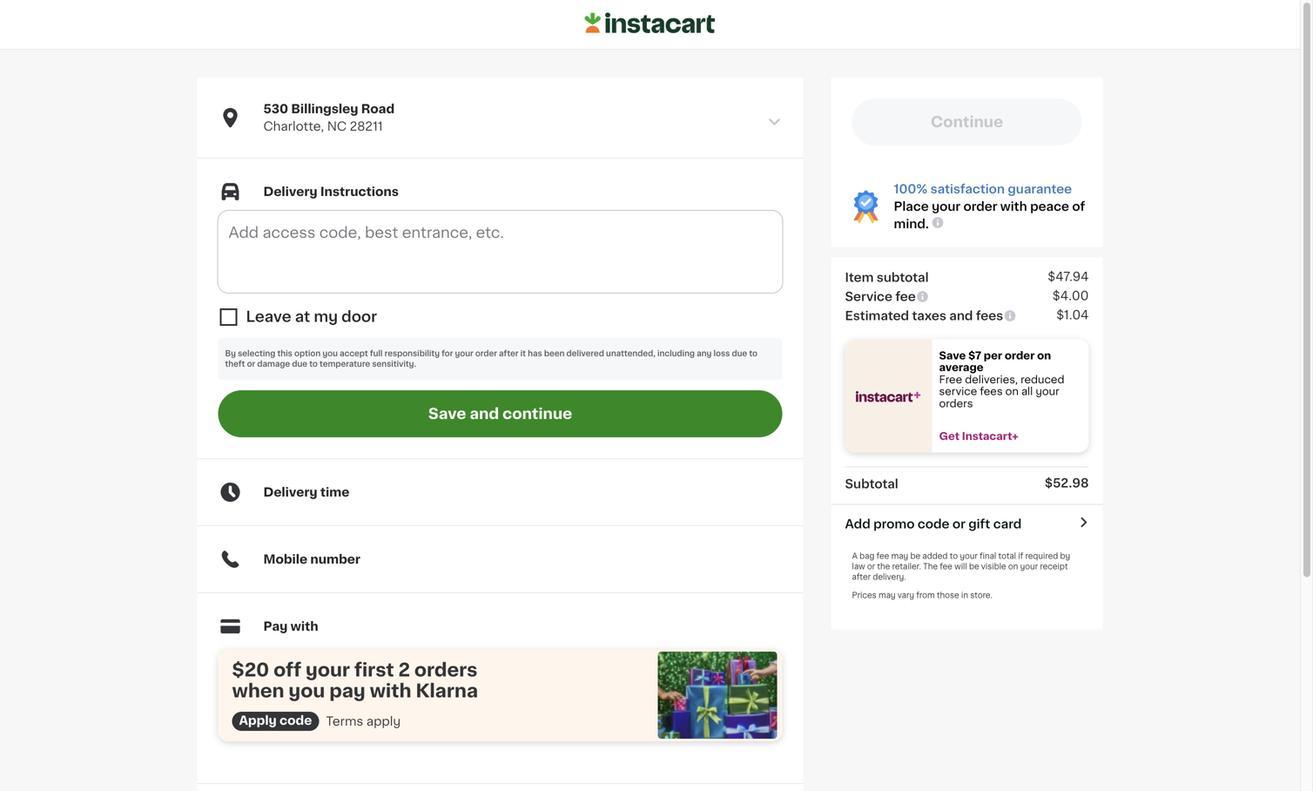 Task type: describe. For each thing, give the bounding box(es) containing it.
0 vertical spatial and
[[950, 310, 974, 322]]

any
[[697, 350, 712, 358]]

unattended,
[[606, 350, 656, 358]]

delivery for delivery instructions
[[264, 186, 318, 198]]

by selecting this option you accept full responsibility for your order after it has been delivered unattended, including any loss due to theft or damage due to temperature sensitivity.
[[225, 350, 758, 368]]

0 horizontal spatial fee
[[877, 552, 890, 560]]

or inside a bag fee may be added to your final total if required by law or the retailer. the fee will be visible on your receipt after delivery.
[[868, 563, 876, 571]]

0 horizontal spatial to
[[310, 360, 318, 368]]

item
[[846, 271, 874, 284]]

code inside button
[[918, 518, 950, 530]]

leave at my door
[[246, 309, 377, 324]]

or inside button
[[953, 518, 966, 530]]

place
[[894, 200, 929, 213]]

pay
[[330, 682, 366, 700]]

add promo code or gift card button
[[846, 515, 1022, 533]]

from
[[917, 592, 935, 599]]

off
[[274, 661, 302, 679]]

you inside 'by selecting this option you accept full responsibility for your order after it has been delivered unattended, including any loss due to theft or damage due to temperature sensitivity.'
[[323, 350, 338, 358]]

road
[[361, 103, 395, 115]]

on inside a bag fee may be added to your final total if required by law or the retailer. the fee will be visible on your receipt after delivery.
[[1009, 563, 1019, 571]]

nc
[[327, 120, 347, 132]]

sensitivity.
[[372, 360, 417, 368]]

selecting
[[238, 350, 276, 358]]

charlotte,
[[264, 120, 324, 132]]

530 billingsley road charlotte, nc 28211
[[264, 103, 395, 132]]

if
[[1019, 552, 1024, 560]]

save and continue
[[429, 407, 573, 421]]

leave
[[246, 309, 292, 324]]

place your order with peace of mind.
[[894, 200, 1086, 230]]

to inside a bag fee may be added to your final total if required by law or the retailer. the fee will be visible on your receipt after delivery.
[[950, 552, 959, 560]]

after inside 'by selecting this option you accept full responsibility for your order after it has been delivered unattended, including any loss due to theft or damage due to temperature sensitivity.'
[[499, 350, 519, 358]]

prices may vary from those in store.
[[853, 592, 993, 599]]

subtotal
[[846, 478, 899, 490]]

peace
[[1031, 200, 1070, 213]]

service fee
[[846, 291, 916, 303]]

terms
[[326, 715, 364, 728]]

$52.98
[[1046, 477, 1090, 489]]

$1.04
[[1057, 309, 1090, 321]]

including
[[658, 350, 695, 358]]

100%
[[894, 183, 928, 195]]

your down if
[[1021, 563, 1039, 571]]

orders inside $20 off your first 2 orders when you pay with klarna
[[415, 661, 478, 679]]

estimated
[[846, 310, 910, 322]]

delivery for delivery time
[[264, 486, 318, 498]]

my
[[314, 309, 338, 324]]

add promo code or gift card
[[846, 518, 1022, 530]]

your inside $20 off your first 2 orders when you pay with klarna
[[306, 661, 350, 679]]

pay with
[[264, 620, 319, 633]]

visible
[[982, 563, 1007, 571]]

terms apply
[[326, 715, 401, 728]]

order inside save $7 per order on average free deliveries, reduced service fees on all your orders
[[1005, 351, 1035, 361]]

card
[[994, 518, 1022, 530]]

mobile number
[[264, 553, 361, 566]]

theft
[[225, 360, 245, 368]]

or inside 'by selecting this option you accept full responsibility for your order after it has been delivered unattended, including any loss due to theft or damage due to temperature sensitivity.'
[[247, 360, 255, 368]]

save $7 per order on average free deliveries, reduced service fees on all your orders
[[940, 351, 1068, 409]]

gift
[[969, 518, 991, 530]]

save for save $7 per order on average free deliveries, reduced service fees on all your orders
[[940, 351, 967, 361]]

receipt
[[1041, 563, 1069, 571]]

law
[[853, 563, 866, 571]]

number
[[311, 553, 361, 566]]

pay
[[264, 620, 288, 633]]

2
[[399, 661, 410, 679]]

will
[[955, 563, 968, 571]]

save for save and continue
[[429, 407, 467, 421]]

get instacart+ button
[[933, 430, 1090, 442]]

delivery time
[[264, 486, 350, 498]]

the
[[924, 563, 938, 571]]

apply code
[[239, 715, 312, 727]]

add
[[846, 518, 871, 530]]

service
[[846, 291, 893, 303]]

of
[[1073, 200, 1086, 213]]

get
[[940, 431, 960, 441]]

per
[[984, 351, 1003, 361]]

this
[[277, 350, 293, 358]]

delivery.
[[873, 573, 907, 581]]

been
[[544, 350, 565, 358]]

orders inside save $7 per order on average free deliveries, reduced service fees on all your orders
[[940, 399, 974, 409]]

530
[[264, 103, 288, 115]]

1 horizontal spatial due
[[732, 350, 748, 358]]

a
[[853, 552, 858, 560]]

mobile
[[264, 553, 308, 566]]

0 vertical spatial fees
[[977, 310, 1004, 322]]

and inside button
[[470, 407, 499, 421]]

1 vertical spatial may
[[879, 592, 896, 599]]

you inside $20 off your first 2 orders when you pay with klarna
[[289, 682, 325, 700]]

fees inside save $7 per order on average free deliveries, reduced service fees on all your orders
[[981, 387, 1003, 397]]

order inside the place your order with peace of mind.
[[964, 200, 998, 213]]

billingsley
[[291, 103, 358, 115]]

promo
[[874, 518, 915, 530]]

1 vertical spatial on
[[1006, 387, 1019, 397]]

0 horizontal spatial with
[[291, 620, 319, 633]]

full
[[370, 350, 383, 358]]

taxes
[[913, 310, 947, 322]]

$20 off your first 2 orders when you pay with klarna
[[232, 661, 478, 700]]



Task type: vqa. For each thing, say whether or not it's contained in the screenshot.
Search
no



Task type: locate. For each thing, give the bounding box(es) containing it.
1 horizontal spatial orders
[[940, 399, 974, 409]]

you down the off
[[289, 682, 325, 700]]

those
[[937, 592, 960, 599]]

1 vertical spatial you
[[289, 682, 325, 700]]

on up reduced
[[1038, 351, 1052, 361]]

orders
[[940, 399, 974, 409], [415, 661, 478, 679]]

1 vertical spatial and
[[470, 407, 499, 421]]

delivered
[[567, 350, 605, 358]]

save inside save $7 per order on average free deliveries, reduced service fees on all your orders
[[940, 351, 967, 361]]

door
[[342, 309, 377, 324]]

2 vertical spatial on
[[1009, 563, 1019, 571]]

on
[[1038, 351, 1052, 361], [1006, 387, 1019, 397], [1009, 563, 1019, 571]]

save up average
[[940, 351, 967, 361]]

service
[[940, 387, 978, 397]]

0 vertical spatial you
[[323, 350, 338, 358]]

0 vertical spatial may
[[892, 552, 909, 560]]

0 vertical spatial save
[[940, 351, 967, 361]]

1 horizontal spatial with
[[370, 682, 412, 700]]

with right pay
[[291, 620, 319, 633]]

instacart+
[[963, 431, 1019, 441]]

0 vertical spatial fee
[[896, 291, 916, 303]]

0 horizontal spatial order
[[476, 350, 497, 358]]

final
[[980, 552, 997, 560]]

your inside 'by selecting this option you accept full responsibility for your order after it has been delivered unattended, including any loss due to theft or damage due to temperature sensitivity.'
[[455, 350, 474, 358]]

fees down 'deliveries,'
[[981, 387, 1003, 397]]

1 vertical spatial fee
[[877, 552, 890, 560]]

due
[[732, 350, 748, 358], [292, 360, 308, 368]]

vary
[[898, 592, 915, 599]]

1 horizontal spatial save
[[940, 351, 967, 361]]

apply
[[239, 715, 277, 727]]

fees up the per
[[977, 310, 1004, 322]]

0 vertical spatial to
[[750, 350, 758, 358]]

on left all
[[1006, 387, 1019, 397]]

has
[[528, 350, 543, 358]]

continue
[[503, 407, 573, 421]]

after left it
[[499, 350, 519, 358]]

1 horizontal spatial and
[[950, 310, 974, 322]]

delivery left time
[[264, 486, 318, 498]]

2 horizontal spatial order
[[1005, 351, 1035, 361]]

fee up the "the"
[[877, 552, 890, 560]]

when
[[232, 682, 284, 700]]

0 vertical spatial delivery
[[264, 186, 318, 198]]

0 vertical spatial after
[[499, 350, 519, 358]]

1 horizontal spatial or
[[868, 563, 876, 571]]

1 horizontal spatial fee
[[896, 291, 916, 303]]

temperature
[[320, 360, 370, 368]]

may inside a bag fee may be added to your final total if required by law or the retailer. the fee will be visible on your receipt after delivery.
[[892, 552, 909, 560]]

time
[[321, 486, 350, 498]]

your up pay
[[306, 661, 350, 679]]

$7
[[969, 351, 982, 361]]

item subtotal
[[846, 271, 929, 284]]

or down 'bag'
[[868, 563, 876, 571]]

on down total at the bottom
[[1009, 563, 1019, 571]]

1 vertical spatial or
[[953, 518, 966, 530]]

home image
[[585, 10, 716, 36]]

0 horizontal spatial save
[[429, 407, 467, 421]]

after inside a bag fee may be added to your final total if required by law or the retailer. the fee will be visible on your receipt after delivery.
[[853, 573, 871, 581]]

by
[[1061, 552, 1071, 560]]

0 horizontal spatial be
[[911, 552, 921, 560]]

loss
[[714, 350, 730, 358]]

guarantee
[[1008, 183, 1073, 195]]

order right the per
[[1005, 351, 1035, 361]]

2 horizontal spatial fee
[[940, 563, 953, 571]]

with down 2
[[370, 682, 412, 700]]

be up retailer.
[[911, 552, 921, 560]]

to up will in the bottom right of the page
[[950, 552, 959, 560]]

1 vertical spatial fees
[[981, 387, 1003, 397]]

delivery address image
[[767, 114, 783, 130]]

2 vertical spatial or
[[868, 563, 876, 571]]

fee left will in the bottom right of the page
[[940, 563, 953, 571]]

you up temperature
[[323, 350, 338, 358]]

due down option
[[292, 360, 308, 368]]

1 vertical spatial with
[[291, 620, 319, 633]]

0 vertical spatial code
[[918, 518, 950, 530]]

bag
[[860, 552, 875, 560]]

1 vertical spatial be
[[970, 563, 980, 571]]

1 vertical spatial after
[[853, 573, 871, 581]]

required
[[1026, 552, 1059, 560]]

order inside 'by selecting this option you accept full responsibility for your order after it has been delivered unattended, including any loss due to theft or damage due to temperature sensitivity.'
[[476, 350, 497, 358]]

reduced
[[1021, 375, 1065, 385]]

your
[[932, 200, 961, 213], [455, 350, 474, 358], [1036, 387, 1060, 397], [961, 552, 978, 560], [1021, 563, 1039, 571], [306, 661, 350, 679]]

with down guarantee
[[1001, 200, 1028, 213]]

2 vertical spatial to
[[950, 552, 959, 560]]

0 vertical spatial be
[[911, 552, 921, 560]]

1 vertical spatial delivery
[[264, 486, 318, 498]]

fees
[[977, 310, 1004, 322], [981, 387, 1003, 397]]

may down delivery.
[[879, 592, 896, 599]]

first
[[355, 661, 394, 679]]

None text field
[[218, 211, 783, 293]]

more info about 100% satisfaction guarantee image
[[931, 216, 945, 230]]

2 horizontal spatial to
[[950, 552, 959, 560]]

order
[[964, 200, 998, 213], [476, 350, 497, 358], [1005, 351, 1035, 361]]

0 horizontal spatial or
[[247, 360, 255, 368]]

0 vertical spatial with
[[1001, 200, 1028, 213]]

it
[[521, 350, 526, 358]]

$47.94
[[1048, 271, 1090, 283]]

free
[[940, 375, 963, 385]]

1 vertical spatial orders
[[415, 661, 478, 679]]

0 vertical spatial on
[[1038, 351, 1052, 361]]

2 delivery from the top
[[264, 486, 318, 498]]

damage
[[257, 360, 290, 368]]

with inside the place your order with peace of mind.
[[1001, 200, 1028, 213]]

1 vertical spatial code
[[280, 715, 312, 727]]

your up the more info about 100% satisfaction guarantee icon
[[932, 200, 961, 213]]

order left it
[[476, 350, 497, 358]]

your right for
[[455, 350, 474, 358]]

mind.
[[894, 218, 930, 230]]

to down option
[[310, 360, 318, 368]]

to
[[750, 350, 758, 358], [310, 360, 318, 368], [950, 552, 959, 560]]

subtotal
[[877, 271, 929, 284]]

0 horizontal spatial orders
[[415, 661, 478, 679]]

1 delivery from the top
[[264, 186, 318, 198]]

prices
[[853, 592, 877, 599]]

save down for
[[429, 407, 467, 421]]

total
[[999, 552, 1017, 560]]

be right will in the bottom right of the page
[[970, 563, 980, 571]]

2 horizontal spatial or
[[953, 518, 966, 530]]

delivery
[[264, 186, 318, 198], [264, 486, 318, 498]]

or down selecting at top left
[[247, 360, 255, 368]]

added
[[923, 552, 948, 560]]

and
[[950, 310, 974, 322], [470, 407, 499, 421]]

store.
[[971, 592, 993, 599]]

to right loss on the top
[[750, 350, 758, 358]]

be
[[911, 552, 921, 560], [970, 563, 980, 571]]

or left gift
[[953, 518, 966, 530]]

0 horizontal spatial and
[[470, 407, 499, 421]]

responsibility
[[385, 350, 440, 358]]

and left continue
[[470, 407, 499, 421]]

code up "added"
[[918, 518, 950, 530]]

1 horizontal spatial order
[[964, 200, 998, 213]]

option
[[295, 350, 321, 358]]

your up will in the bottom right of the page
[[961, 552, 978, 560]]

instructions
[[321, 186, 399, 198]]

at
[[295, 309, 310, 324]]

2 vertical spatial fee
[[940, 563, 953, 571]]

with inside $20 off your first 2 orders when you pay with klarna
[[370, 682, 412, 700]]

in
[[962, 592, 969, 599]]

0 vertical spatial due
[[732, 350, 748, 358]]

after
[[499, 350, 519, 358], [853, 573, 871, 581]]

your down reduced
[[1036, 387, 1060, 397]]

may
[[892, 552, 909, 560], [879, 592, 896, 599]]

orders down service
[[940, 399, 974, 409]]

a bag fee may be added to your final total if required by law or the retailer. the fee will be visible on your receipt after delivery.
[[853, 552, 1071, 581]]

average
[[940, 363, 984, 373]]

your inside save $7 per order on average free deliveries, reduced service fees on all your orders
[[1036, 387, 1060, 397]]

$4.00
[[1053, 290, 1090, 302]]

1 vertical spatial to
[[310, 360, 318, 368]]

your inside the place your order with peace of mind.
[[932, 200, 961, 213]]

accept
[[340, 350, 368, 358]]

you
[[323, 350, 338, 358], [289, 682, 325, 700]]

save inside save and continue button
[[429, 407, 467, 421]]

order down 100% satisfaction guarantee
[[964, 200, 998, 213]]

2 vertical spatial with
[[370, 682, 412, 700]]

klarna
[[416, 682, 478, 700]]

0 vertical spatial or
[[247, 360, 255, 368]]

0 horizontal spatial after
[[499, 350, 519, 358]]

fee down subtotal
[[896, 291, 916, 303]]

delivery down charlotte, at the top
[[264, 186, 318, 198]]

retailer.
[[893, 563, 922, 571]]

delivery instructions
[[264, 186, 399, 198]]

$20
[[232, 661, 269, 679]]

28211
[[350, 120, 383, 132]]

1 horizontal spatial to
[[750, 350, 758, 358]]

apply
[[367, 715, 401, 728]]

2 horizontal spatial with
[[1001, 200, 1028, 213]]

deliveries,
[[966, 375, 1019, 385]]

1 vertical spatial save
[[429, 407, 467, 421]]

and right taxes
[[950, 310, 974, 322]]

1 vertical spatial due
[[292, 360, 308, 368]]

0 horizontal spatial due
[[292, 360, 308, 368]]

satisfaction
[[931, 183, 1005, 195]]

1 horizontal spatial be
[[970, 563, 980, 571]]

after down law
[[853, 573, 871, 581]]

due right loss on the top
[[732, 350, 748, 358]]

1 horizontal spatial after
[[853, 573, 871, 581]]

save and continue button
[[218, 390, 783, 437]]

get instacart+
[[940, 431, 1019, 441]]

the
[[878, 563, 891, 571]]

1 horizontal spatial code
[[918, 518, 950, 530]]

0 vertical spatial orders
[[940, 399, 974, 409]]

orders up klarna
[[415, 661, 478, 679]]

code right apply
[[280, 715, 312, 727]]

100% satisfaction guarantee
[[894, 183, 1073, 195]]

by
[[225, 350, 236, 358]]

0 horizontal spatial code
[[280, 715, 312, 727]]

may up retailer.
[[892, 552, 909, 560]]



